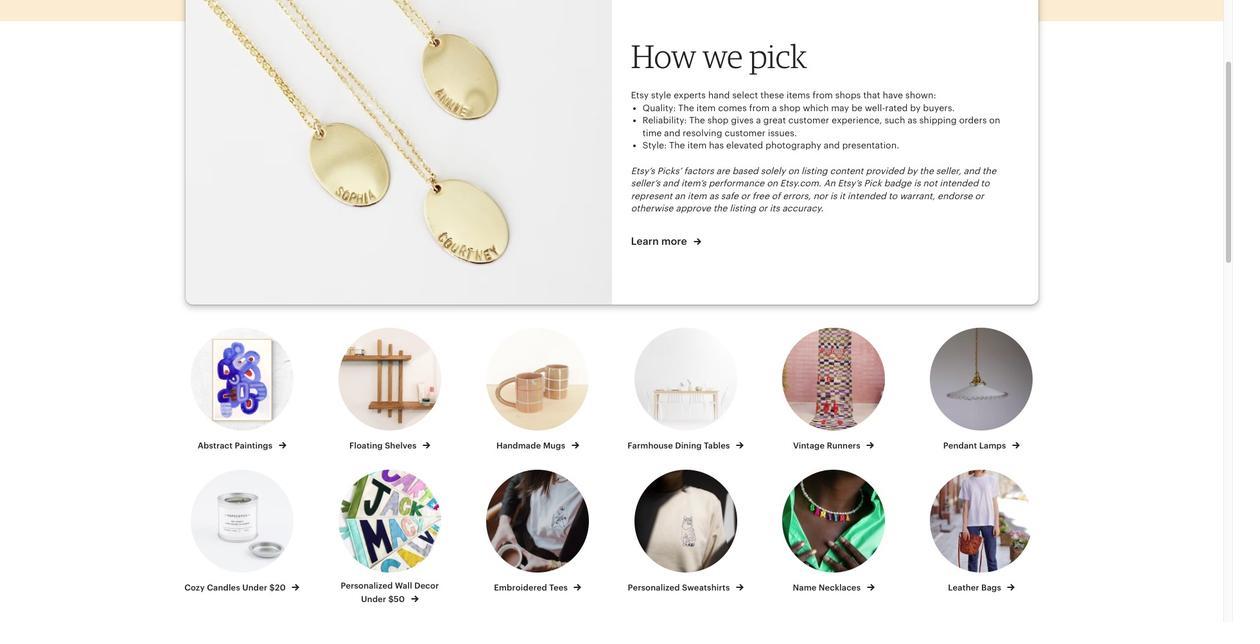Task type: locate. For each thing, give the bounding box(es) containing it.
leather
[[949, 583, 980, 592]]

a right gives
[[757, 115, 761, 125]]

performance
[[709, 178, 765, 188]]

more
[[662, 235, 688, 247]]

0 horizontal spatial to
[[889, 191, 898, 201]]

farmhouse dining tables link
[[624, 328, 749, 452]]

customer up the elevated at the right of the page
[[725, 128, 766, 138]]

great
[[764, 115, 786, 125]]

1 horizontal spatial as
[[908, 115, 918, 125]]

0 vertical spatial under
[[242, 583, 268, 592]]

decor
[[415, 581, 439, 590]]

candles
[[207, 583, 240, 592]]

personalized
[[341, 581, 393, 590], [628, 583, 680, 592]]

approve
[[676, 203, 711, 214]]

under
[[242, 583, 268, 592], [361, 594, 387, 604]]

the up not
[[920, 165, 934, 176]]

to right not
[[981, 178, 990, 188]]

experience,
[[832, 115, 883, 125]]

floating shelves link
[[328, 328, 453, 452]]

hand
[[709, 90, 730, 100]]

an
[[675, 191, 686, 201]]

0 vertical spatial item
[[697, 103, 716, 113]]

cozy
[[185, 583, 205, 592]]

from down these
[[750, 103, 770, 113]]

an
[[824, 178, 836, 188]]

1 vertical spatial listing
[[730, 203, 756, 214]]

item
[[697, 103, 716, 113], [688, 140, 707, 151], [688, 191, 707, 201]]

on right orders
[[990, 115, 1001, 125]]

$50
[[389, 594, 405, 604]]

1 horizontal spatial a
[[773, 103, 777, 113]]

personalized for personalized sweatshirts
[[628, 583, 680, 592]]

1 vertical spatial etsy's
[[838, 178, 862, 188]]

1 vertical spatial under
[[361, 594, 387, 604]]

on up etsy.com.
[[788, 165, 800, 176]]

endorse
[[938, 191, 973, 201]]

to
[[981, 178, 990, 188], [889, 191, 898, 201]]

not
[[924, 178, 938, 188]]

or right endorse
[[976, 191, 985, 201]]

item inside etsy's picks' factors are based solely on listing content provided by the seller, and the seller's and item's performance on etsy.com. an etsy's pick badge is not intended to represent an item as safe or free of errors, nor is it intended to warrant, endorse or otherwise approve the listing or its accuracy.
[[688, 191, 707, 201]]

0 vertical spatial listing
[[802, 165, 828, 176]]

0 horizontal spatial is
[[831, 191, 838, 201]]

1 vertical spatial by
[[907, 165, 918, 176]]

1 horizontal spatial under
[[361, 594, 387, 604]]

0 vertical spatial is
[[914, 178, 921, 188]]

embroidered tees
[[494, 583, 570, 592]]

the down experts
[[679, 103, 695, 113]]

learn more link
[[631, 234, 702, 249]]

1 vertical spatial to
[[889, 191, 898, 201]]

embroidered
[[494, 583, 548, 592]]

item down hand
[[697, 103, 716, 113]]

gives
[[732, 115, 754, 125]]

as right "such"
[[908, 115, 918, 125]]

farmhouse dining tables
[[628, 441, 733, 451]]

time
[[643, 128, 662, 138]]

0 vertical spatial from
[[813, 90, 833, 100]]

customer down the which
[[789, 115, 830, 125]]

0 horizontal spatial the
[[714, 203, 728, 214]]

1 horizontal spatial customer
[[789, 115, 830, 125]]

0 horizontal spatial a
[[757, 115, 761, 125]]

is up 'warrant,'
[[914, 178, 921, 188]]

a
[[773, 103, 777, 113], [757, 115, 761, 125]]

abstract paintings link
[[180, 328, 305, 452]]

0 vertical spatial customer
[[789, 115, 830, 125]]

under left "$20"
[[242, 583, 268, 592]]

item down item's
[[688, 191, 707, 201]]

and down reliability:
[[665, 128, 681, 138]]

0 vertical spatial a
[[773, 103, 777, 113]]

content
[[830, 165, 864, 176]]

which
[[803, 103, 829, 113]]

on down the 'solely'
[[767, 178, 778, 188]]

leather bags
[[949, 583, 1004, 592]]

2 horizontal spatial on
[[990, 115, 1001, 125]]

provided
[[866, 165, 905, 176]]

shown:
[[906, 90, 937, 100]]

1 horizontal spatial intended
[[940, 178, 979, 188]]

errors,
[[783, 191, 811, 201]]

vintage runners
[[794, 441, 863, 451]]

a up great
[[773, 103, 777, 113]]

shop down comes on the right
[[708, 115, 729, 125]]

abstract paintings
[[198, 441, 275, 451]]

vintage runners link
[[772, 328, 897, 452]]

reliability:
[[643, 115, 687, 125]]

and down picks'
[[663, 178, 679, 188]]

personalized inside personalized wall decor under $50
[[341, 581, 393, 590]]

or left free
[[741, 191, 750, 201]]

the
[[679, 103, 695, 113], [690, 115, 706, 125], [670, 140, 686, 151]]

0 vertical spatial as
[[908, 115, 918, 125]]

2 vertical spatial item
[[688, 191, 707, 201]]

0 horizontal spatial etsy's
[[631, 165, 655, 176]]

personalized sweatshirts
[[628, 583, 732, 592]]

0 horizontal spatial as
[[710, 191, 719, 201]]

the down safe
[[714, 203, 728, 214]]

learn more image
[[185, 0, 612, 305]]

etsy's picks' factors are based solely on listing content provided by the seller, and the seller's and item's performance on etsy.com. an etsy's pick badge is not intended to represent an item as safe or free of errors, nor is it intended to warrant, endorse or otherwise approve the listing or its accuracy.
[[631, 165, 997, 214]]

the up "resolving"
[[690, 115, 706, 125]]

1 vertical spatial intended
[[848, 191, 887, 201]]

learn more
[[631, 235, 690, 247]]

items
[[787, 90, 811, 100]]

farmhouse
[[628, 441, 673, 451]]

shop down items
[[780, 103, 801, 113]]

2 horizontal spatial the
[[983, 165, 997, 176]]

listing
[[802, 165, 828, 176], [730, 203, 756, 214]]

the right the seller,
[[983, 165, 997, 176]]

and up content
[[824, 140, 840, 151]]

intended up endorse
[[940, 178, 979, 188]]

etsy's up seller's
[[631, 165, 655, 176]]

1 vertical spatial customer
[[725, 128, 766, 138]]

solely
[[761, 165, 786, 176]]

listing down safe
[[730, 203, 756, 214]]

seller,
[[937, 165, 962, 176]]

has
[[709, 140, 724, 151]]

1 horizontal spatial from
[[813, 90, 833, 100]]

0 horizontal spatial shop
[[708, 115, 729, 125]]

0 vertical spatial to
[[981, 178, 990, 188]]

1 horizontal spatial the
[[920, 165, 934, 176]]

1 horizontal spatial listing
[[802, 165, 828, 176]]

as
[[908, 115, 918, 125], [710, 191, 719, 201]]

issues.
[[768, 128, 797, 138]]

2 vertical spatial the
[[670, 140, 686, 151]]

1 vertical spatial from
[[750, 103, 770, 113]]

the right the 'style:'
[[670, 140, 686, 151]]

0 vertical spatial by
[[911, 103, 921, 113]]

etsy's
[[631, 165, 655, 176], [838, 178, 862, 188]]

as inside etsy style experts hand select these items from shops that have shown: quality: the item comes from a shop which may be well-rated by buyers. reliability: the shop gives a great customer experience, such as shipping orders on time and resolving customer issues. style: the item has elevated photography and presentation.
[[908, 115, 918, 125]]

0 horizontal spatial customer
[[725, 128, 766, 138]]

from up the which
[[813, 90, 833, 100]]

under left $50
[[361, 594, 387, 604]]

shop
[[780, 103, 801, 113], [708, 115, 729, 125]]

0 horizontal spatial on
[[767, 178, 778, 188]]

etsy's down content
[[838, 178, 862, 188]]

orders
[[960, 115, 988, 125]]

intended
[[940, 178, 979, 188], [848, 191, 887, 201]]

0 horizontal spatial personalized
[[341, 581, 393, 590]]

or
[[741, 191, 750, 201], [976, 191, 985, 201], [759, 203, 768, 214]]

or left its
[[759, 203, 768, 214]]

resolving
[[683, 128, 723, 138]]

1 vertical spatial as
[[710, 191, 719, 201]]

0 vertical spatial shop
[[780, 103, 801, 113]]

represent
[[631, 191, 673, 201]]

customer
[[789, 115, 830, 125], [725, 128, 766, 138]]

personalized left sweatshirts
[[628, 583, 680, 592]]

intended down pick
[[848, 191, 887, 201]]

by down shown:
[[911, 103, 921, 113]]

pendant lamps link
[[920, 328, 1045, 452]]

accuracy.
[[783, 203, 824, 214]]

from
[[813, 90, 833, 100], [750, 103, 770, 113]]

personalized wall decor under $50 link
[[328, 469, 453, 605]]

shipping
[[920, 115, 957, 125]]

1 vertical spatial a
[[757, 115, 761, 125]]

experts
[[674, 90, 706, 100]]

1 horizontal spatial personalized
[[628, 583, 680, 592]]

by inside etsy style experts hand select these items from shops that have shown: quality: the item comes from a shop which may be well-rated by buyers. reliability: the shop gives a great customer experience, such as shipping orders on time and resolving customer issues. style: the item has elevated photography and presentation.
[[911, 103, 921, 113]]

0 vertical spatial on
[[990, 115, 1001, 125]]

item down "resolving"
[[688, 140, 707, 151]]

1 vertical spatial shop
[[708, 115, 729, 125]]

necklaces
[[819, 583, 861, 592]]

on inside etsy style experts hand select these items from shops that have shown: quality: the item comes from a shop which may be well-rated by buyers. reliability: the shop gives a great customer experience, such as shipping orders on time and resolving customer issues. style: the item has elevated photography and presentation.
[[990, 115, 1001, 125]]

handmade
[[497, 441, 541, 451]]

name necklaces
[[793, 583, 863, 592]]

to down badge
[[889, 191, 898, 201]]

by up badge
[[907, 165, 918, 176]]

shops
[[836, 90, 861, 100]]

1 vertical spatial on
[[788, 165, 800, 176]]

name necklaces link
[[772, 469, 897, 594]]

based
[[733, 165, 759, 176]]

is left it
[[831, 191, 838, 201]]

0 vertical spatial intended
[[940, 178, 979, 188]]

runners
[[827, 441, 861, 451]]

as left safe
[[710, 191, 719, 201]]

listing up etsy.com.
[[802, 165, 828, 176]]

personalized up $50
[[341, 581, 393, 590]]

1 horizontal spatial on
[[788, 165, 800, 176]]

etsy style experts hand select these items from shops that have shown: quality: the item comes from a shop which may be well-rated by buyers. reliability: the shop gives a great customer experience, such as shipping orders on time and resolving customer issues. style: the item has elevated photography and presentation.
[[631, 90, 1001, 151]]



Task type: describe. For each thing, give the bounding box(es) containing it.
cozy candles under $20 link
[[180, 469, 305, 594]]

1 horizontal spatial shop
[[780, 103, 801, 113]]

personalized sweatshirts link
[[624, 469, 749, 594]]

well-
[[865, 103, 886, 113]]

leather bags link
[[920, 469, 1045, 594]]

and right the seller,
[[964, 165, 981, 176]]

tees
[[550, 583, 568, 592]]

otherwise
[[631, 203, 674, 214]]

1 vertical spatial item
[[688, 140, 707, 151]]

abstract
[[198, 441, 233, 451]]

1 horizontal spatial is
[[914, 178, 921, 188]]

2 horizontal spatial or
[[976, 191, 985, 201]]

0 horizontal spatial intended
[[848, 191, 887, 201]]

be
[[852, 103, 863, 113]]

0 vertical spatial the
[[679, 103, 695, 113]]

vintage
[[794, 441, 825, 451]]

elevated
[[727, 140, 764, 151]]

presentation.
[[843, 140, 900, 151]]

mugs
[[543, 441, 566, 451]]

free
[[753, 191, 770, 201]]

safe
[[721, 191, 739, 201]]

nor
[[814, 191, 828, 201]]

1 horizontal spatial to
[[981, 178, 990, 188]]

shelves
[[385, 441, 417, 451]]

buyers.
[[924, 103, 955, 113]]

pick
[[865, 178, 882, 188]]

personalized wall decor under $50
[[341, 581, 439, 604]]

2 vertical spatial on
[[767, 178, 778, 188]]

select
[[733, 90, 759, 100]]

etsy
[[631, 90, 649, 100]]

how
[[631, 37, 697, 76]]

that
[[864, 90, 881, 100]]

as inside etsy's picks' factors are based solely on listing content provided by the seller, and the seller's and item's performance on etsy.com. an etsy's pick badge is not intended to represent an item as safe or free of errors, nor is it intended to warrant, endorse or otherwise approve the listing or its accuracy.
[[710, 191, 719, 201]]

picks'
[[658, 165, 682, 176]]

bags
[[982, 583, 1002, 592]]

these
[[761, 90, 785, 100]]

factors
[[684, 165, 714, 176]]

of
[[772, 191, 781, 201]]

0 horizontal spatial from
[[750, 103, 770, 113]]

handmade mugs link
[[476, 328, 601, 452]]

1 horizontal spatial etsy's
[[838, 178, 862, 188]]

photography
[[766, 140, 822, 151]]

under inside personalized wall decor under $50
[[361, 594, 387, 604]]

learn
[[631, 235, 659, 247]]

personalized for personalized wall decor under $50
[[341, 581, 393, 590]]

wall
[[395, 581, 413, 590]]

quality:
[[643, 103, 676, 113]]

comes
[[719, 103, 747, 113]]

by inside etsy's picks' factors are based solely on listing content provided by the seller, and the seller's and item's performance on etsy.com. an etsy's pick badge is not intended to represent an item as safe or free of errors, nor is it intended to warrant, endorse or otherwise approve the listing or its accuracy.
[[907, 165, 918, 176]]

seller's
[[631, 178, 661, 188]]

warrant,
[[900, 191, 936, 201]]

such
[[885, 115, 906, 125]]

name
[[793, 583, 817, 592]]

how we pick
[[631, 37, 808, 76]]

0 horizontal spatial or
[[741, 191, 750, 201]]

item's
[[682, 178, 707, 188]]

0 horizontal spatial listing
[[730, 203, 756, 214]]

0 horizontal spatial under
[[242, 583, 268, 592]]

lamps
[[980, 441, 1007, 451]]

pick
[[750, 37, 808, 76]]

have
[[883, 90, 904, 100]]

embroidered tees link
[[476, 469, 601, 594]]

pendant
[[944, 441, 978, 451]]

0 vertical spatial etsy's
[[631, 165, 655, 176]]

are
[[717, 165, 730, 176]]

1 vertical spatial is
[[831, 191, 838, 201]]

paintings
[[235, 441, 273, 451]]

dining
[[676, 441, 702, 451]]

1 vertical spatial the
[[690, 115, 706, 125]]

floating
[[350, 441, 383, 451]]

rated
[[886, 103, 908, 113]]

etsy.com.
[[781, 178, 822, 188]]

handmade mugs
[[497, 441, 568, 451]]

it
[[840, 191, 846, 201]]

sweatshirts
[[682, 583, 730, 592]]

$20
[[270, 583, 286, 592]]

tables
[[704, 441, 731, 451]]

may
[[832, 103, 850, 113]]

1 horizontal spatial or
[[759, 203, 768, 214]]

floating shelves
[[350, 441, 419, 451]]



Task type: vqa. For each thing, say whether or not it's contained in the screenshot.
Vintage Runners 'link'
yes



